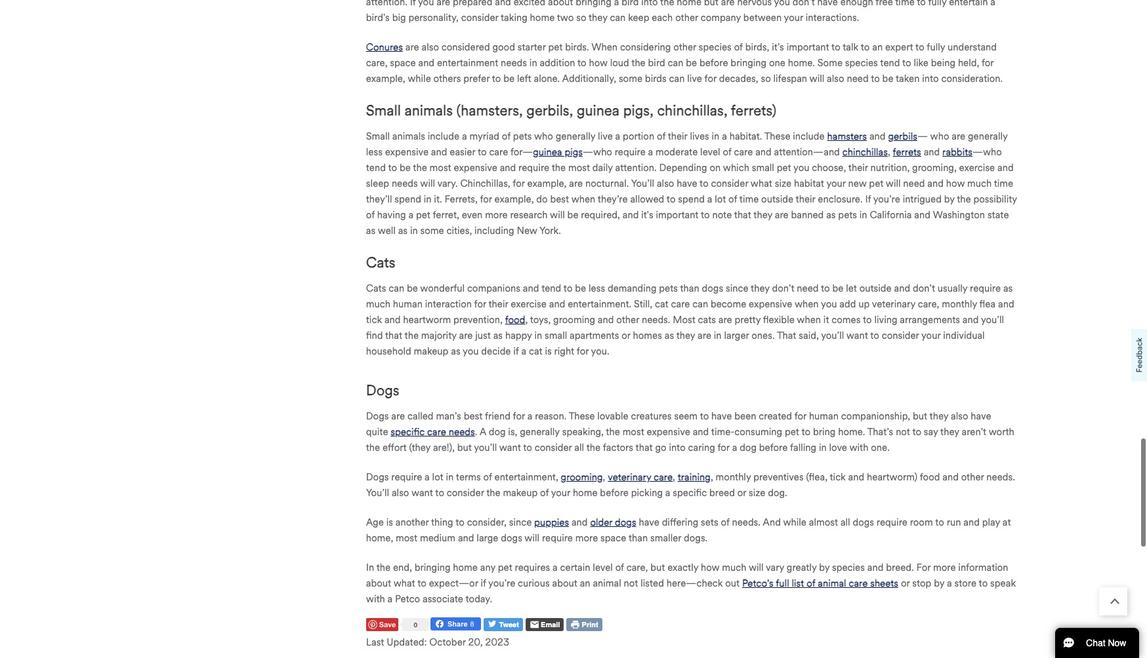 Task type: locate. For each thing, give the bounding box(es) containing it.
1 vertical spatial less
[[589, 283, 605, 295]]

what down end,
[[393, 578, 415, 590]]

gerbils
[[888, 130, 917, 142]]

wonderful
[[420, 283, 465, 295]]

conures
[[366, 41, 403, 53]]

of
[[734, 41, 743, 53], [502, 130, 511, 142], [657, 130, 665, 142], [723, 146, 731, 158], [728, 193, 737, 205], [366, 209, 375, 221], [483, 472, 492, 484], [540, 488, 549, 500], [721, 517, 729, 529], [615, 563, 624, 574], [807, 578, 815, 590]]

human up heartworm
[[393, 299, 423, 310]]

care up 'are!),'
[[427, 427, 446, 438]]

can right bird
[[668, 57, 683, 69]]

in left terms
[[446, 472, 454, 484]]

conures link
[[366, 39, 403, 55]]

to inside dogs are called man's best friend for a reason. these lovable creatures seem to have been created for human companionship, but they also have quite
[[700, 411, 709, 423]]

have inside "have differing sets of needs. and while almost all dogs require room to run and play at home, most medium and large dogs will require more space than smaller dogs."
[[639, 517, 659, 529]]

less up sleep at the top of the page
[[366, 146, 382, 158]]

0 horizontal spatial specific
[[391, 427, 425, 438]]

tick inside "cats can be wonderful companions and tend to be less demanding pets than dogs since they don't need to be let outside and don't usually require as much human interaction for their exercise and entertainment. still, cat care can become expensive when you add up veterinary care, monthly flea and tick and heartworm prevention,"
[[366, 314, 382, 326]]

1 small from the top
[[366, 101, 401, 119]]

0 vertical spatial level
[[700, 146, 720, 158]]

2 —who from the left
[[972, 146, 1002, 158]]

outside up the up
[[859, 283, 892, 295]]

dog right "a"
[[489, 427, 506, 438]]

best inside —who tend to be the most expensive and require the most daily attention. depending on which small pet you choose, their nutrition, grooming, exercise and sleep needs will vary. chinchillas, for example, are nocturnal. you'll also have to consider what size habitat your new pet will need and how much time they'll spend in it. ferrets, for example, do best when they're allowed to spend a lot of time outside their enclosure. if you're intrigued by the possibility of having a pet ferret, even more research will be required, and it's important to note that they are banned as pets in california and washington state as well as in some cities, including new york.
[[550, 193, 569, 205]]

0 vertical spatial what
[[751, 178, 772, 190]]

habitat.
[[729, 130, 762, 142]]

—who inside —who tend to be the most expensive and require the most daily attention. depending on which small pet you choose, their nutrition, grooming, exercise and sleep needs will vary. chinchillas, for example, are nocturnal. you'll also have to consider what size habitat your new pet will need and how much time they'll spend in it. ferrets, for example, do best when they're allowed to spend a lot of time outside their enclosure. if you're intrigued by the possibility of having a pet ferret, even more research will be required, and it's important to note that they are banned as pets in california and washington state as well as in some cities, including new york.
[[972, 146, 1002, 158]]

like
[[914, 57, 929, 69]]

to left note
[[701, 209, 710, 221]]

0 vertical spatial species
[[699, 41, 732, 53]]

their down companions
[[489, 299, 508, 310]]

1 horizontal spatial cat
[[655, 299, 668, 310]]

picking
[[631, 488, 663, 500]]

less inside "cats can be wonderful companions and tend to be less demanding pets than dogs since they don't need to be let outside and don't usually require as much human interaction for their exercise and entertainment. still, cat care can become expensive when you add up veterinary care, monthly flea and tick and heartworm prevention,"
[[589, 283, 605, 295]]

1 animal from the left
[[593, 578, 621, 590]]

0 horizontal spatial human
[[393, 299, 423, 310]]

you'll down flea
[[981, 314, 1004, 326]]

best
[[550, 193, 569, 205], [464, 411, 483, 423]]

1 vertical spatial veterinary
[[608, 472, 651, 484]]

some inside —who tend to be the most expensive and require the most daily attention. depending on which small pet you choose, their nutrition, grooming, exercise and sleep needs will vary. chinchillas, for example, are nocturnal. you'll also have to consider what size habitat your new pet will need and how much time they'll spend in it. ferrets, for example, do best when they're allowed to spend a lot of time outside their enclosure. if you're intrigued by the possibility of having a pet ferret, even more research will be required, and it's important to note that they are banned as pets in california and washington state as well as in some cities, including new york.
[[420, 225, 444, 237]]

consider down the living
[[882, 330, 919, 342]]

chinchillas
[[842, 146, 888, 158]]

that inside , toys, grooming and other needs. most cats are pretty flexible when it comes to living arrangements and you'll find that the majority are just as happy in small apartments or homes as they are in larger ones. that said, you'll want to consider your individual household makeup as you decide if a cat is right for you.
[[385, 330, 402, 342]]

0 vertical spatial time
[[994, 178, 1013, 190]]

for inside "cats can be wonderful companions and tend to be less demanding pets than dogs since they don't need to be let outside and don't usually require as much human interaction for their exercise and entertainment. still, cat care can become expensive when you add up veterinary care, monthly flea and tick and heartworm prevention,"
[[474, 299, 486, 310]]

your up enclosure.
[[826, 178, 846, 190]]

entertainment.
[[568, 299, 631, 310]]

2 vertical spatial before
[[600, 488, 629, 500]]

cats inside "cats can be wonderful companions and tend to be less demanding pets than dogs since they don't need to be let outside and don't usually require as much human interaction for their exercise and entertainment. still, cat care can become expensive when you add up veterinary care, monthly flea and tick and heartworm prevention,"
[[366, 283, 386, 295]]

or inside , monthly preventives (flea, tick and heartworm) food and other needs. you'll also want to consider the makeup of your home before picking a specific breed or size dog.
[[737, 488, 746, 500]]

pet
[[548, 41, 563, 53], [777, 162, 791, 174], [869, 178, 883, 190], [416, 209, 430, 221], [785, 427, 799, 438], [498, 563, 512, 574]]

1 vertical spatial tend
[[366, 162, 386, 174]]

consider inside , toys, grooming and other needs. most cats are pretty flexible when it comes to living arrangements and you'll find that the majority are just as happy in small apartments or homes as they are in larger ones. that said, you'll want to consider your individual household makeup as you decide if a cat is right for you.
[[882, 330, 919, 342]]

require down the for—
[[518, 162, 549, 174]]

to down myriad
[[478, 146, 487, 158]]

an inside 'in the end, bringing home any pet requires a certain level of care, but exactly how much will vary greatly by species and breed. for more information about what to expect—or if you're curious about an animal not listed here—check out'
[[580, 578, 590, 590]]

0 vertical spatial your
[[826, 178, 846, 190]]

1 horizontal spatial your
[[826, 178, 846, 190]]

almost
[[809, 517, 838, 529]]

a up easier
[[462, 130, 467, 142]]

0 horizontal spatial veterinary
[[608, 472, 651, 484]]

0 horizontal spatial food
[[505, 314, 525, 326]]

outside
[[761, 193, 793, 205], [859, 283, 892, 295]]

1 dogs from the top
[[366, 382, 399, 400]]

generally down reason.
[[520, 427, 560, 438]]

speak
[[990, 578, 1016, 590]]

guinea
[[577, 101, 619, 119], [533, 146, 562, 158]]

are
[[405, 41, 419, 53], [952, 130, 965, 142], [569, 178, 583, 190], [775, 209, 789, 221], [718, 314, 732, 326], [459, 330, 473, 342], [698, 330, 711, 342], [391, 411, 405, 423]]

will inside "have differing sets of needs. and while almost all dogs require room to run and play at home, most medium and large dogs will require more space than smaller dogs."
[[525, 533, 539, 545]]

they'll
[[366, 193, 392, 205]]

being
[[931, 57, 955, 69]]

1 vertical spatial need
[[903, 178, 925, 190]]

1 cats from the top
[[366, 254, 395, 272]]

1 vertical spatial other
[[616, 314, 639, 326]]

0 horizontal spatial size
[[749, 488, 765, 500]]

who up guinea pigs link
[[534, 130, 553, 142]]

who right "—"
[[930, 130, 949, 142]]

1 vertical spatial home
[[453, 563, 478, 574]]

california
[[870, 209, 912, 221]]

care down myriad
[[489, 146, 508, 158]]

1 vertical spatial much
[[366, 299, 390, 310]]

and down intrigued
[[914, 209, 931, 221]]

2 who from the left
[[930, 130, 949, 142]]

0 horizontal spatial bringing
[[415, 563, 450, 574]]

human
[[393, 299, 423, 310], [809, 411, 839, 423]]

an inside are also considered good starter pet birds. when considering other species of birds, it's important to talk to an expert to fully understand care, space and entertainment needs in addition to how loud the bird can be before bringing one home. some species tend to like being held, for example, while others prefer to be left alone. additionally, some birds can live for decades, so lifespan will also need to be taken into consideration.
[[872, 41, 883, 53]]

and inside . a dog is, generally speaking, the most expensive and time-consuming pet to bring home. that's not to say they aren't worth the effort (they are!), but you'll want to consider all the factors that go into caring for a dog before falling in love with one.
[[693, 427, 709, 438]]

all
[[574, 442, 584, 454], [841, 517, 850, 529]]

0 horizontal spatial less
[[366, 146, 382, 158]]

expensive inside — who are generally less expensive and easier to care for—
[[385, 146, 429, 158]]

0 vertical spatial tick
[[366, 314, 382, 326]]

1 horizontal spatial human
[[809, 411, 839, 423]]

1 vertical spatial cat
[[529, 346, 542, 358]]

which
[[723, 162, 749, 174]]

before up older dogs link
[[600, 488, 629, 500]]

1 vertical spatial dogs
[[366, 411, 389, 423]]

bringing inside are also considered good starter pet birds. when considering other species of birds, it's important to talk to an expert to fully understand care, space and entertainment needs in addition to how loud the bird can be before bringing one home. some species tend to like being held, for example, while others prefer to be left alone. additionally, some birds can live for decades, so lifespan will also need to be taken into consideration.
[[731, 57, 767, 69]]

they up pretty at the right of the page
[[751, 283, 770, 295]]

3 dogs from the top
[[366, 472, 389, 484]]

want up 'another'
[[411, 488, 433, 500]]

live up daily
[[598, 130, 613, 142]]

1 vertical spatial tick
[[830, 472, 846, 484]]

needs down good
[[501, 57, 527, 69]]

generally up pigs
[[556, 130, 595, 142]]

space inside are also considered good starter pet birds. when considering other species of birds, it's important to talk to an expert to fully understand care, space and entertainment needs in addition to how loud the bird can be before bringing one home. some species tend to like being held, for example, while others prefer to be left alone. additionally, some birds can live for decades, so lifespan will also need to be taken into consideration.
[[390, 57, 416, 69]]

are also considered good starter pet birds. when considering other species of birds, it's important to talk to an expert to fully understand care, space and entertainment needs in addition to how loud the bird can be before bringing one home. some species tend to like being held, for example, while others prefer to be left alone. additionally, some birds can live for decades, so lifespan will also need to be taken into consideration.
[[366, 41, 1005, 84]]

reason.
[[535, 411, 566, 423]]

want inside . a dog is, generally speaking, the most expensive and time-consuming pet to bring home. that's not to say they aren't worth the effort (they are!), but you'll want to consider all the factors that go into caring for a dog before falling in love with one.
[[499, 442, 521, 454]]

2 vertical spatial needs.
[[732, 517, 761, 529]]

chinchillas,
[[657, 101, 727, 119]]

dogs require a lot in terms of entertainment, grooming , veterinary care , training
[[366, 472, 711, 484]]

and
[[418, 57, 434, 69], [869, 130, 886, 142], [431, 146, 447, 158], [755, 146, 772, 158], [924, 146, 940, 158], [500, 162, 516, 174], [997, 162, 1014, 174], [927, 178, 944, 190], [623, 209, 639, 221], [914, 209, 931, 221], [894, 283, 910, 295], [549, 299, 565, 310], [998, 299, 1014, 310], [384, 314, 401, 326], [598, 314, 614, 326], [963, 314, 979, 326], [693, 427, 709, 438], [848, 472, 864, 484], [942, 472, 959, 484], [572, 517, 588, 529], [963, 517, 980, 529], [458, 533, 474, 545], [867, 563, 884, 574]]

lovable
[[597, 411, 628, 423]]

0 horizontal spatial needs.
[[642, 314, 670, 326]]

0 horizontal spatial you'll
[[366, 488, 389, 500]]

important inside —who tend to be the most expensive and require the most daily attention. depending on which small pet you choose, their nutrition, grooming, exercise and sleep needs will vary. chinchillas, for example, are nocturnal. you'll also have to consider what size habitat your new pet will need and how much time they'll spend in it. ferrets, for example, do best when they're allowed to spend a lot of time outside their enclosure. if you're intrigued by the possibility of having a pet ferret, even more research will be required, and it's important to note that they are banned as pets in california and washington state as well as in some cities, including new york.
[[656, 209, 698, 221]]

tick
[[366, 314, 382, 326], [830, 472, 846, 484]]

2 vertical spatial dogs
[[366, 472, 389, 484]]

dogs right older
[[615, 517, 636, 529]]

small animals include a myriad of pets who generally live a portion of their lives in a habitat. these include hamsters and gerbils
[[366, 130, 917, 142]]

they right say in the bottom of the page
[[940, 427, 959, 438]]

space down conures 'link'
[[390, 57, 416, 69]]

small for small animals (hamsters, gerbils, guinea pigs, chinchillas, ferrets)
[[366, 101, 401, 119]]

an
[[872, 41, 883, 53], [580, 578, 590, 590]]

that left go
[[636, 442, 653, 454]]

2 horizontal spatial much
[[967, 178, 992, 190]]

generally inside — who are generally less expensive and easier to care for—
[[968, 130, 1008, 142]]

older dogs link
[[590, 515, 636, 531]]

additionally,
[[562, 73, 616, 84]]

0 horizontal spatial guinea
[[533, 146, 562, 158]]

chinchillas,
[[460, 178, 510, 190]]

size left dog.
[[749, 488, 765, 500]]

when inside "cats can be wonderful companions and tend to be less demanding pets than dogs since they don't need to be let outside and don't usually require as much human interaction for their exercise and entertainment. still, cat care can become expensive when you add up veterinary care, monthly flea and tick and heartworm prevention,"
[[795, 299, 819, 310]]

pet up addition
[[548, 41, 563, 53]]

of right 'certain'
[[615, 563, 624, 574]]

1 vertical spatial needs.
[[986, 472, 1015, 484]]

their up banned
[[796, 193, 815, 205]]

pet up the falling
[[785, 427, 799, 438]]

ones.
[[752, 330, 775, 342]]

you'll inside —who tend to be the most expensive and require the most daily attention. depending on which small pet you choose, their nutrition, grooming, exercise and sleep needs will vary. chinchillas, for example, are nocturnal. you'll also have to consider what size habitat your new pet will need and how much time they'll spend in it. ferrets, for example, do best when they're allowed to spend a lot of time outside their enclosure. if you're intrigued by the possibility of having a pet ferret, even more research will be required, and it's important to note that they are banned as pets in california and washington state as well as in some cities, including new york.
[[631, 178, 654, 190]]

to right seem
[[700, 411, 709, 423]]

1 horizontal spatial home.
[[838, 427, 865, 438]]

up
[[858, 299, 870, 310]]

into inside are also considered good starter pet birds. when considering other species of birds, it's important to talk to an expert to fully understand care, space and entertainment needs in addition to how loud the bird can be before bringing one home. some species tend to like being held, for example, while others prefer to be left alone. additionally, some birds can live for decades, so lifespan will also need to be taken into consideration.
[[922, 73, 939, 84]]

pet inside are also considered good starter pet birds. when considering other species of birds, it's important to talk to an expert to fully understand care, space and entertainment needs in addition to how loud the bird can be before bringing one home. some species tend to like being held, for example, while others prefer to be left alone. additionally, some birds can live for decades, so lifespan will also need to be taken into consideration.
[[548, 41, 563, 53]]

october
[[429, 637, 466, 649]]

small
[[366, 101, 401, 119], [366, 130, 390, 142]]

1 vertical spatial what
[[393, 578, 415, 590]]

1 horizontal spatial before
[[700, 57, 728, 69]]

2 vertical spatial or
[[901, 578, 910, 590]]

tick right (flea, at right
[[830, 472, 846, 484]]

so
[[761, 73, 771, 84]]

cats for cats can be wonderful companions and tend to be less demanding pets than dogs since they don't need to be let outside and don't usually require as much human interaction for their exercise and entertainment. still, cat care can become expensive when you add up veterinary care, monthly flea and tick and heartworm prevention,
[[366, 283, 386, 295]]

since up become
[[726, 283, 748, 295]]

considered
[[442, 41, 490, 53]]

or inside or stop by a store to speak with a petco associate today.
[[901, 578, 910, 590]]

in down if
[[860, 209, 867, 221]]

your
[[826, 178, 846, 190], [921, 330, 941, 342], [551, 488, 570, 500]]

1 horizontal spatial lot
[[715, 193, 726, 205]]

2 cats from the top
[[366, 283, 386, 295]]

list
[[792, 578, 804, 590]]

2 vertical spatial when
[[797, 314, 821, 326]]

, monthly preventives (flea, tick and heartworm) food and other needs. you'll also want to consider the makeup of your home before picking a specific breed or size dog.
[[366, 472, 1015, 500]]

—who tend to be the most expensive and require the most daily attention. depending on which small pet you choose, their nutrition, grooming, exercise and sleep needs will vary. chinchillas, for example, are nocturnal. you'll also have to consider what size habitat your new pet will need and how much time they'll spend in it. ferrets, for example, do best when they're allowed to spend a lot of time outside their enclosure. if you're intrigued by the possibility of having a pet ferret, even more research will be required, and it's important to note that they are banned as pets in california and washington state as well as in some cities, including new york.
[[366, 146, 1017, 237]]

0 horizontal spatial include
[[428, 130, 459, 142]]

0 vertical spatial bringing
[[731, 57, 767, 69]]

to inside 'in the end, bringing home any pet requires a certain level of care, but exactly how much will vary greatly by species and breed. for more information about what to expect—or if you're curious about an animal not listed here—check out'
[[417, 578, 426, 590]]

1 horizontal spatial animal
[[818, 578, 846, 590]]

0 horizontal spatial time
[[739, 193, 759, 205]]

0 horizontal spatial you'll
[[474, 442, 497, 454]]

before
[[700, 57, 728, 69], [759, 442, 788, 454], [600, 488, 629, 500]]

or left stop
[[901, 578, 910, 590]]

more inside —who tend to be the most expensive and require the most daily attention. depending on which small pet you choose, their nutrition, grooming, exercise and sleep needs will vary. chinchillas, for example, are nocturnal. you'll also have to consider what size habitat your new pet will need and how much time they'll spend in it. ferrets, for example, do best when they're allowed to spend a lot of time outside their enclosure. if you're intrigued by the possibility of having a pet ferret, even more research will be required, and it's important to note that they are banned as pets in california and washington state as well as in some cities, including new york.
[[485, 209, 508, 221]]

the inside , toys, grooming and other needs. most cats are pretty flexible when it comes to living arrangements and you'll find that the majority are just as happy in small apartments or homes as they are in larger ones. that said, you'll want to consider your individual household makeup as you decide if a cat is right for you.
[[405, 330, 419, 342]]

attention.
[[615, 162, 657, 174]]

2 vertical spatial care,
[[626, 563, 648, 574]]

petco's full list of animal care sheets
[[742, 578, 898, 590]]

and down the for—
[[500, 162, 516, 174]]

of inside 'in the end, bringing home any pet requires a certain level of care, but exactly how much will vary greatly by species and breed. for more information about what to expect—or if you're curious about an animal not listed here—check out'
[[615, 563, 624, 574]]

have inside —who tend to be the most expensive and require the most daily attention. depending on which small pet you choose, their nutrition, grooming, exercise and sleep needs will vary. chinchillas, for example, are nocturnal. you'll also have to consider what size habitat your new pet will need and how much time they'll spend in it. ferrets, for example, do best when they're allowed to spend a lot of time outside their enclosure. if you're intrigued by the possibility of having a pet ferret, even more research will be required, and it's important to note that they are banned as pets in california and washington state as well as in some cities, including new york.
[[677, 178, 697, 190]]

with right love
[[849, 442, 868, 454]]

more down older
[[575, 533, 598, 545]]

a down small animals include a myriad of pets who generally live a portion of their lives in a habitat. these include hamsters and gerbils
[[648, 146, 653, 158]]

than left smaller
[[629, 533, 648, 545]]

and up the run
[[942, 472, 959, 484]]

want inside , monthly preventives (flea, tick and heartworm) food and other needs. you'll also want to consider the makeup of your home before picking a specific breed or size dog.
[[411, 488, 433, 500]]

0 vertical spatial lot
[[715, 193, 726, 205]]

man's
[[436, 411, 461, 423]]

0 vertical spatial monthly
[[942, 299, 977, 310]]

lot down 'are!),'
[[432, 472, 443, 484]]

of inside are also considered good starter pet birds. when considering other species of birds, it's important to talk to an expert to fully understand care, space and entertainment needs in addition to how loud the bird can be before bringing one home. some species tend to like being held, for example, while others prefer to be left alone. additionally, some birds can live for decades, so lifespan will also need to be taken into consideration.
[[734, 41, 743, 53]]

1 vertical spatial how
[[946, 178, 965, 190]]

also up 'another'
[[392, 488, 409, 500]]

1 horizontal spatial than
[[680, 283, 699, 295]]

how inside 'in the end, bringing home any pet requires a certain level of care, but exactly how much will vary greatly by species and breed. for more information about what to expect—or if you're curious about an animal not listed here—check out'
[[701, 563, 719, 574]]

1 horizontal spatial these
[[764, 130, 790, 142]]

home. inside are also considered good starter pet birds. when considering other species of birds, it's important to talk to an expert to fully understand care, space and entertainment needs in addition to how loud the bird can be before bringing one home. some species tend to like being held, for example, while others prefer to be left alone. additionally, some birds can live for decades, so lifespan will also need to be taken into consideration.
[[788, 57, 815, 69]]

small animals (hamsters, gerbils, guinea pigs, chinchillas, ferrets)
[[366, 101, 776, 119]]

include up easier
[[428, 130, 459, 142]]

decide
[[481, 346, 511, 358]]

care, inside 'in the end, bringing home any pet requires a certain level of care, but exactly how much will vary greatly by species and breed. for more information about what to expect—or if you're curious about an animal not listed here—check out'
[[626, 563, 648, 574]]

cat inside , toys, grooming and other needs. most cats are pretty flexible when it comes to living arrangements and you'll find that the majority are just as happy in small apartments or homes as they are in larger ones. that said, you'll want to consider your individual household makeup as you decide if a cat is right for you.
[[529, 346, 542, 358]]

0 horizontal spatial if
[[481, 578, 486, 590]]

2 animal from the left
[[818, 578, 846, 590]]

other inside are also considered good starter pet birds. when considering other species of birds, it's important to talk to an expert to fully understand care, space and entertainment needs in addition to how loud the bird can be before bringing one home. some species tend to like being held, for example, while others prefer to be left alone. additionally, some birds can live for decades, so lifespan will also need to be taken into consideration.
[[673, 41, 696, 53]]

important up some
[[787, 41, 829, 53]]

and up sheets
[[867, 563, 884, 574]]

smaller
[[650, 533, 681, 545]]

you'll up allowed
[[631, 178, 654, 190]]

lot inside —who tend to be the most expensive and require the most daily attention. depending on which small pet you choose, their nutrition, grooming, exercise and sleep needs will vary. chinchillas, for example, are nocturnal. you'll also have to consider what size habitat your new pet will need and how much time they'll spend in it. ferrets, for example, do best when they're allowed to spend a lot of time outside their enclosure. if you're intrigued by the possibility of having a pet ferret, even more research will be required, and it's important to note that they are banned as pets in california and washington state as well as in some cities, including new york.
[[715, 193, 726, 205]]

room
[[910, 517, 933, 529]]

2 small from the top
[[366, 130, 390, 142]]

2 vertical spatial your
[[551, 488, 570, 500]]

hamsters
[[827, 130, 867, 142]]

1 vertical spatial lot
[[432, 472, 443, 484]]

dogs for dogs
[[366, 382, 399, 400]]

1 horizontal spatial while
[[783, 517, 806, 529]]

0 vertical spatial before
[[700, 57, 728, 69]]

0 horizontal spatial home
[[453, 563, 478, 574]]

by inside 'in the end, bringing home any pet requires a certain level of care, but exactly how much will vary greatly by species and breed. for more information about what to expect—or if you're curious about an animal not listed here—check out'
[[819, 563, 830, 574]]

consider down terms
[[447, 488, 484, 500]]

ferrets link
[[893, 144, 921, 160]]

living
[[874, 314, 897, 326]]

into down the like at the right top
[[922, 73, 939, 84]]

more up including
[[485, 209, 508, 221]]

1 horizontal spatial you're
[[873, 193, 900, 205]]

0 vertical spatial when
[[571, 193, 595, 205]]

0 horizontal spatial tick
[[366, 314, 382, 326]]

0 vertical spatial home
[[573, 488, 597, 500]]

daily
[[592, 162, 613, 174]]

any
[[480, 563, 495, 574]]

generally up rabbits link
[[968, 130, 1008, 142]]

gerbils link
[[888, 129, 917, 144]]

2 about from the left
[[552, 578, 577, 590]]

0 horizontal spatial how
[[589, 57, 608, 69]]

cat
[[655, 299, 668, 310], [529, 346, 542, 358]]

not inside . a dog is, generally speaking, the most expensive and time-consuming pet to bring home. that's not to say they aren't worth the effort (they are!), but you'll want to consider all the factors that go into caring for a dog before falling in love with one.
[[896, 427, 910, 438]]

grooming down speaking,
[[561, 472, 603, 484]]

and up 'others'
[[418, 57, 434, 69]]

needs right sleep at the top of the page
[[392, 178, 418, 190]]

don't up flexible
[[772, 283, 794, 295]]

small up right
[[545, 330, 567, 342]]

you
[[793, 162, 809, 174], [821, 299, 837, 310], [463, 346, 479, 358]]

held,
[[958, 57, 979, 69]]

1 horizontal spatial include
[[793, 130, 825, 142]]

needs inside are also considered good starter pet birds. when considering other species of birds, it's important to talk to an expert to fully understand care, space and entertainment needs in addition to how loud the bird can be before bringing one home. some species tend to like being held, for example, while others prefer to be left alone. additionally, some birds can live for decades, so lifespan will also need to be taken into consideration.
[[501, 57, 527, 69]]

0 horizontal spatial space
[[390, 57, 416, 69]]

you're inside 'in the end, bringing home any pet requires a certain level of care, but exactly how much will vary greatly by species and breed. for more information about what to expect—or if you're curious about an animal not listed here—check out'
[[488, 578, 515, 590]]

0 vertical spatial since
[[726, 283, 748, 295]]

0 horizontal spatial exercise
[[511, 299, 547, 310]]

home. inside . a dog is, generally speaking, the most expensive and time-consuming pet to bring home. that's not to say they aren't worth the effort (they are!), but you'll want to consider all the factors that go into caring for a dog before falling in love with one.
[[838, 427, 865, 438]]

seem
[[674, 411, 698, 423]]

the inside 'in the end, bringing home any pet requires a certain level of care, but exactly how much will vary greatly by species and breed. for more information about what to expect—or if you're curious about an animal not listed here—check out'
[[376, 563, 391, 574]]

tend up sleep at the top of the page
[[366, 162, 386, 174]]

1 vertical spatial size
[[749, 488, 765, 500]]

1 horizontal spatial since
[[726, 283, 748, 295]]

1 vertical spatial if
[[481, 578, 486, 590]]

0 horizontal spatial important
[[656, 209, 698, 221]]

as right 'just'
[[493, 330, 503, 342]]

makeup
[[414, 346, 448, 358], [503, 488, 538, 500]]

less
[[366, 146, 382, 158], [589, 283, 605, 295]]

be left the taken
[[882, 73, 893, 84]]

much inside 'in the end, bringing home any pet requires a certain level of care, but exactly how much will vary greatly by species and breed. for more information about what to expect—or if you're curious about an animal not listed here—check out'
[[722, 563, 746, 574]]

1 horizontal spatial how
[[701, 563, 719, 574]]

much inside "cats can be wonderful companions and tend to be less demanding pets than dogs since they don't need to be let outside and don't usually require as much human interaction for their exercise and entertainment. still, cat care can become expensive when you add up veterinary care, monthly flea and tick and heartworm prevention,"
[[366, 299, 390, 310]]

2 include from the left
[[793, 130, 825, 142]]

vary
[[766, 563, 784, 574]]

species inside 'in the end, bringing home any pet requires a certain level of care, but exactly how much will vary greatly by species and breed. for more information about what to expect—or if you're curious about an animal not listed here—check out'
[[832, 563, 865, 574]]

0 vertical spatial or
[[622, 330, 630, 342]]

1 horizontal spatial that
[[636, 442, 653, 454]]

chinchillas link
[[842, 144, 888, 160]]

age is another thing to consider, since puppies and older dogs
[[366, 517, 636, 529]]

when
[[571, 193, 595, 205], [795, 299, 819, 310], [797, 314, 821, 326]]

2 dogs from the top
[[366, 411, 389, 423]]

important
[[787, 41, 829, 53], [656, 209, 698, 221]]

veterinary inside "cats can be wonderful companions and tend to be less demanding pets than dogs since they don't need to be let outside and don't usually require as much human interaction for their exercise and entertainment. still, cat care can become expensive when you add up veterinary care, monthly flea and tick and heartworm prevention,"
[[872, 299, 915, 310]]

also inside —who tend to be the most expensive and require the most daily attention. depending on which small pet you choose, their nutrition, grooming, exercise and sleep needs will vary. chinchillas, for example, are nocturnal. you'll also have to consider what size habitat your new pet will need and how much time they'll spend in it. ferrets, for example, do best when they're allowed to spend a lot of time outside their enclosure. if you're intrigued by the possibility of having a pet ferret, even more research will be required, and it's important to note that they are banned as pets in california and washington state as well as in some cities, including new york.
[[657, 178, 674, 190]]

1 horizontal spatial if
[[513, 346, 519, 358]]

dogs down household
[[366, 382, 399, 400]]

2 vertical spatial want
[[411, 488, 433, 500]]

1 horizontal spatial live
[[687, 73, 702, 84]]

0 horizontal spatial needs
[[392, 178, 418, 190]]

require down the effort
[[391, 472, 422, 484]]

1 vertical spatial your
[[921, 330, 941, 342]]

0 horizontal spatial some
[[420, 225, 444, 237]]

than inside "cats can be wonderful companions and tend to be less demanding pets than dogs since they don't need to be let outside and don't usually require as much human interaction for their exercise and entertainment. still, cat care can become expensive when you add up veterinary care, monthly flea and tick and heartworm prevention,"
[[680, 283, 699, 295]]

1 vertical spatial care,
[[918, 299, 939, 310]]

2 horizontal spatial more
[[933, 563, 956, 574]]

monthly inside , monthly preventives (flea, tick and heartworm) food and other needs. you'll also want to consider the makeup of your home before picking a specific breed or size dog.
[[716, 472, 751, 484]]

is inside , toys, grooming and other needs. most cats are pretty flexible when it comes to living arrangements and you'll find that the majority are just as happy in small apartments or homes as they are in larger ones. that said, you'll want to consider your individual household makeup as you decide if a cat is right for you.
[[545, 346, 552, 358]]

1 horizontal spatial time
[[994, 178, 1013, 190]]

some down ferret,
[[420, 225, 444, 237]]

2 horizontal spatial or
[[901, 578, 910, 590]]

tend inside —who tend to be the most expensive and require the most daily attention. depending on which small pet you choose, their nutrition, grooming, exercise and sleep needs will vary. chinchillas, for example, are nocturnal. you'll also have to consider what size habitat your new pet will need and how much time they'll spend in it. ferrets, for example, do best when they're allowed to spend a lot of time outside their enclosure. if you're intrigued by the possibility of having a pet ferret, even more research will be required, and it's important to note that they are banned as pets in california and washington state as well as in some cities, including new york.
[[366, 162, 386, 174]]

is left right
[[545, 346, 552, 358]]

speaking,
[[562, 427, 604, 438]]

want inside , toys, grooming and other needs. most cats are pretty flexible when it comes to living arrangements and you'll find that the majority are just as happy in small apartments or homes as they are in larger ones. that said, you'll want to consider your individual household makeup as you decide if a cat is right for you.
[[846, 330, 868, 342]]

quite
[[366, 427, 388, 438]]

you'll down "a"
[[474, 442, 497, 454]]

dog down consuming
[[740, 442, 757, 454]]

1 horizontal spatial guinea
[[577, 101, 619, 119]]

the inside are also considered good starter pet birds. when considering other species of birds, it's important to talk to an expert to fully understand care, space and entertainment needs in addition to how loud the bird can be before bringing one home. some species tend to like being held, for example, while others prefer to be left alone. additionally, some birds can live for decades, so lifespan will also need to be taken into consideration.
[[631, 57, 646, 69]]

expensive inside —who tend to be the most expensive and require the most daily attention. depending on which small pet you choose, their nutrition, grooming, exercise and sleep needs will vary. chinchillas, for example, are nocturnal. you'll also have to consider what size habitat your new pet will need and how much time they'll spend in it. ferrets, for example, do best when they're allowed to spend a lot of time outside their enclosure. if you're intrigued by the possibility of having a pet ferret, even more research will be required, and it's important to note that they are banned as pets in california and washington state as well as in some cities, including new york.
[[454, 162, 497, 174]]

require inside "cats can be wonderful companions and tend to be less demanding pets than dogs since they don't need to be let outside and don't usually require as much human interaction for their exercise and entertainment. still, cat care can become expensive when you add up veterinary care, monthly flea and tick and heartworm prevention,"
[[970, 283, 1001, 295]]

1 horizontal spatial monthly
[[942, 299, 977, 310]]

exercise inside —who tend to be the most expensive and require the most daily attention. depending on which small pet you choose, their nutrition, grooming, exercise and sleep needs will vary. chinchillas, for example, are nocturnal. you'll also have to consider what size habitat your new pet will need and how much time they'll spend in it. ferrets, for example, do best when they're allowed to spend a lot of time outside their enclosure. if you're intrigued by the possibility of having a pet ferret, even more research will be required, and it's important to note that they are banned as pets in california and washington state as well as in some cities, including new york.
[[959, 162, 995, 174]]

want down is,
[[499, 442, 521, 454]]

1 vertical spatial space
[[600, 533, 626, 545]]

one
[[769, 57, 785, 69]]

by inside —who tend to be the most expensive and require the most daily attention. depending on which small pet you choose, their nutrition, grooming, exercise and sleep needs will vary. chinchillas, for example, are nocturnal. you'll also have to consider what size habitat your new pet will need and how much time they'll spend in it. ferrets, for example, do best when they're allowed to spend a lot of time outside their enclosure. if you're intrigued by the possibility of having a pet ferret, even more research will be required, and it's important to note that they are banned as pets in california and washington state as well as in some cities, including new york.
[[944, 193, 955, 205]]

1 horizontal spatial more
[[575, 533, 598, 545]]

2 vertical spatial more
[[933, 563, 956, 574]]

is,
[[508, 427, 517, 438]]

1 horizontal spatial pets
[[659, 283, 678, 295]]

0 vertical spatial not
[[896, 427, 910, 438]]

a left petco
[[388, 594, 393, 606]]

consider inside . a dog is, generally speaking, the most expensive and time-consuming pet to bring home. that's not to say they aren't worth the effort (they are!), but you'll want to consider all the factors that go into caring for a dog before falling in love with one.
[[535, 442, 572, 454]]

to down the up
[[863, 314, 872, 326]]

—who
[[583, 146, 612, 158], [972, 146, 1002, 158]]

animal inside 'in the end, bringing home any pet requires a certain level of care, but exactly how much will vary greatly by species and breed. for more information about what to expect—or if you're curious about an animal not listed here—check out'
[[593, 578, 621, 590]]

attention—and
[[774, 146, 840, 158]]

of right terms
[[483, 472, 492, 484]]

are right conures 'link'
[[405, 41, 419, 53]]

bringing inside 'in the end, bringing home any pet requires a certain level of care, but exactly how much will vary greatly by species and breed. for more information about what to expect—or if you're curious about an animal not listed here—check out'
[[415, 563, 450, 574]]

(flea,
[[806, 472, 827, 484]]

to inside "have differing sets of needs. and while almost all dogs require room to run and play at home, most medium and large dogs will require more space than smaller dogs."
[[935, 517, 944, 529]]

care
[[489, 146, 508, 158], [734, 146, 753, 158], [671, 299, 690, 310], [427, 427, 446, 438], [654, 472, 673, 484], [849, 578, 868, 590]]

you'll up age on the left bottom of the page
[[366, 488, 389, 500]]

more for will
[[933, 563, 956, 574]]

specific care needs
[[391, 427, 475, 438]]

as inside "cats can be wonderful companions and tend to be less demanding pets than dogs since they don't need to be let outside and don't usually require as much human interaction for their exercise and entertainment. still, cat care can become expensive when you add up veterinary care, monthly flea and tick and heartworm prevention,"
[[1003, 283, 1013, 295]]

grooming inside , toys, grooming and other needs. most cats are pretty flexible when it comes to living arrangements and you'll find that the majority are just as happy in small apartments or homes as they are in larger ones. that said, you'll want to consider your individual household makeup as you decide if a cat is right for you.
[[553, 314, 595, 326]]

of inside "have differing sets of needs. and while almost all dogs require room to run and play at home, most medium and large dogs will require more space than smaller dogs."
[[721, 517, 729, 529]]

moderate
[[656, 146, 698, 158]]

0 vertical spatial more
[[485, 209, 508, 221]]

to left the run
[[935, 517, 944, 529]]

0 horizontal spatial into
[[669, 442, 686, 454]]

while left 'others'
[[408, 73, 431, 84]]

large
[[477, 533, 498, 545]]

these
[[764, 130, 790, 142], [569, 411, 595, 423]]

flea
[[979, 299, 996, 310]]

for
[[916, 563, 931, 574]]

other
[[673, 41, 696, 53], [616, 314, 639, 326], [961, 472, 984, 484]]

to down 'information'
[[979, 578, 988, 590]]

0 horizontal spatial tend
[[366, 162, 386, 174]]

all inside . a dog is, generally speaking, the most expensive and time-consuming pet to bring home. that's not to say they aren't worth the effort (they are!), but you'll want to consider all the factors that go into caring for a dog before falling in love with one.
[[574, 442, 584, 454]]

small up sleep at the top of the page
[[366, 130, 390, 142]]

other right considering
[[673, 41, 696, 53]]

1 spend from the left
[[395, 193, 421, 205]]

you down 'just'
[[463, 346, 479, 358]]

0 vertical spatial makeup
[[414, 346, 448, 358]]

0 horizontal spatial animal
[[593, 578, 621, 590]]

2 vertical spatial but
[[650, 563, 665, 574]]

have differing sets of needs. and while almost all dogs require room to run and play at home, most medium and large dogs will require more space than smaller dogs.
[[366, 517, 1011, 545]]

1 horizontal spatial or
[[737, 488, 746, 500]]

and left large on the bottom left of page
[[458, 533, 474, 545]]

by up the petco's full list of animal care sheets
[[819, 563, 830, 574]]

the inside , monthly preventives (flea, tick and heartworm) food and other needs. you'll also want to consider the makeup of your home before picking a specific breed or size dog.
[[486, 488, 500, 500]]

and inside — who are generally less expensive and easier to care for—
[[431, 146, 447, 158]]

last updated: october 20, 2023
[[366, 637, 509, 649]]

well
[[378, 225, 396, 237]]

than inside "have differing sets of needs. and while almost all dogs require room to run and play at home, most medium and large dogs will require more space than smaller dogs."
[[629, 533, 648, 545]]

small for small animals include a myriad of pets who generally live a portion of their lives in a habitat. these include hamsters and gerbils
[[366, 130, 390, 142]]

and inside are also considered good starter pet birds. when considering other species of birds, it's important to talk to an expert to fully understand care, space and entertainment needs in addition to how loud the bird can be before bringing one home. some species tend to like being held, for example, while others prefer to be left alone. additionally, some birds can live for decades, so lifespan will also need to be taken into consideration.
[[418, 57, 434, 69]]

in left love
[[819, 442, 827, 454]]



Task type: vqa. For each thing, say whether or not it's contained in the screenshot.
the help on the bottom right of page
no



Task type: describe. For each thing, give the bounding box(es) containing it.
hamsters link
[[827, 129, 867, 144]]

0 vertical spatial food
[[505, 314, 525, 326]]

sleep
[[366, 178, 389, 190]]

to up sleep at the top of the page
[[388, 162, 397, 174]]

pretty
[[735, 314, 761, 326]]

are left 'just'
[[459, 330, 473, 342]]

apartments
[[570, 330, 619, 342]]

care inside "cats can be wonderful companions and tend to be less demanding pets than dogs since they don't need to be let outside and don't usually require as much human interaction for their exercise and entertainment. still, cat care can become expensive when you add up veterinary care, monthly flea and tick and heartworm prevention,"
[[671, 299, 690, 310]]

when
[[592, 41, 618, 53]]

medium
[[420, 533, 455, 545]]

while inside are also considered good starter pet birds. when considering other species of birds, it's important to talk to an expert to fully understand care, space and entertainment needs in addition to how loud the bird can be before bringing one home. some species tend to like being held, for example, while others prefer to be left alone. additionally, some birds can live for decades, so lifespan will also need to be taken into consideration.
[[408, 73, 431, 84]]

and up the living
[[894, 283, 910, 295]]

also down some
[[827, 73, 844, 84]]

pet down the attention—and
[[777, 162, 791, 174]]

associate
[[423, 594, 463, 606]]

of down the they'll
[[366, 209, 375, 221]]

require left room
[[877, 517, 907, 529]]

pet up if
[[869, 178, 883, 190]]

tweet
[[497, 622, 519, 630]]

for down chinchillas,
[[480, 193, 492, 205]]

needs inside —who tend to be the most expensive and require the most daily attention. depending on which small pet you choose, their nutrition, grooming, exercise and sleep needs will vary. chinchillas, for example, are nocturnal. you'll also have to consider what size habitat your new pet will need and how much time they'll spend in it. ferrets, for example, do best when they're allowed to spend a lot of time outside their enclosure. if you're intrigued by the possibility of having a pet ferret, even more research will be required, and it's important to note that they are banned as pets in california and washington state as well as in some cities, including new york.
[[392, 178, 418, 190]]

are left banned
[[775, 209, 789, 221]]

, inside , monthly preventives (flea, tick and heartworm) food and other needs. you'll also want to consider the makeup of your home before picking a specific breed or size dog.
[[711, 472, 713, 484]]

1 vertical spatial guinea
[[533, 146, 562, 158]]

understand
[[948, 41, 997, 53]]

also inside , monthly preventives (flea, tick and heartworm) food and other needs. you'll also want to consider the makeup of your home before picking a specific breed or size dog.
[[392, 488, 409, 500]]

human inside dogs are called man's best friend for a reason. these lovable creatures seem to have been created for human companionship, but they also have quite
[[809, 411, 839, 423]]

to right allowed
[[667, 193, 676, 205]]

0 vertical spatial pets
[[513, 130, 532, 142]]

require up the attention.
[[615, 146, 646, 158]]

1 don't from the left
[[772, 283, 794, 295]]

run
[[947, 517, 961, 529]]

1 horizontal spatial needs
[[449, 427, 475, 438]]

cities,
[[446, 225, 472, 237]]

expert
[[885, 41, 913, 53]]

be up having
[[400, 162, 411, 174]]

be left wonderful
[[407, 283, 418, 295]]

store
[[954, 578, 976, 590]]

1 vertical spatial species
[[845, 57, 878, 69]]

2 vertical spatial example,
[[495, 193, 534, 205]]

a up note
[[707, 193, 712, 205]]

other for makeup
[[961, 472, 984, 484]]

human inside "cats can be wonderful companions and tend to be less demanding pets than dogs since they don't need to be let outside and don't usually require as much human interaction for their exercise and entertainment. still, cat care can become expensive when you add up veterinary care, monthly flea and tick and heartworm prevention,"
[[393, 299, 423, 310]]

that
[[777, 330, 796, 342]]

in right well
[[410, 225, 418, 237]]

makeup inside , toys, grooming and other needs. most cats are pretty flexible when it comes to living arrangements and you'll find that the majority are just as happy in small apartments or homes as they are in larger ones. that said, you'll want to consider your individual household makeup as you decide if a cat is right for you.
[[414, 346, 448, 358]]

a left the portion
[[615, 130, 620, 142]]

1 vertical spatial grooming
[[561, 472, 603, 484]]

to right talk
[[861, 41, 870, 53]]

still,
[[634, 299, 652, 310]]

size inside , monthly preventives (flea, tick and heartworm) food and other needs. you'll also want to consider the makeup of your home before picking a specific breed or size dog.
[[749, 488, 765, 500]]

require inside —who tend to be the most expensive and require the most daily attention. depending on which small pet you choose, their nutrition, grooming, exercise and sleep needs will vary. chinchillas, for example, are nocturnal. you'll also have to consider what size habitat your new pet will need and how much time they'll spend in it. ferrets, for example, do best when they're allowed to spend a lot of time outside their enclosure. if you're intrigued by the possibility of having a pet ferret, even more research will be required, and it's important to note that they are banned as pets in california and washington state as well as in some cities, including new york.
[[518, 162, 549, 174]]

as down most at the top of the page
[[665, 330, 674, 342]]

to inside or stop by a store to speak with a petco associate today.
[[979, 578, 988, 590]]

last
[[366, 637, 384, 649]]

on
[[710, 162, 721, 174]]

stop
[[912, 578, 931, 590]]

as right well
[[398, 225, 408, 237]]

0 horizontal spatial is
[[386, 517, 393, 529]]

in down the toys,
[[534, 330, 542, 342]]

dogs for dogs are called man's best friend for a reason. these lovable creatures seem to have been created for human companionship, but they also have quite
[[366, 411, 389, 423]]

0 vertical spatial dog
[[489, 427, 506, 438]]

as left well
[[366, 225, 375, 237]]

bring
[[813, 427, 836, 438]]

will inside are also considered good starter pet birds. when considering other species of birds, it's important to talk to an expert to fully understand care, space and entertainment needs in addition to how loud the bird can be before bringing one home. some species tend to like being held, for example, while others prefer to be left alone. additionally, some birds can live for decades, so lifespan will also need to be taken into consideration.
[[809, 73, 824, 84]]

most up vary.
[[430, 162, 451, 174]]

.
[[475, 427, 477, 438]]

care inside petco's full list of animal care sheets link
[[849, 578, 868, 590]]

these inside dogs are called man's best friend for a reason. these lovable creatures seem to have been created for human companionship, but they also have quite
[[569, 411, 595, 423]]

also left considered
[[422, 41, 439, 53]]

0 vertical spatial specific
[[391, 427, 425, 438]]

dogs right the almost
[[853, 517, 874, 529]]

0 horizontal spatial live
[[598, 130, 613, 142]]

be left required,
[[567, 209, 578, 221]]

full
[[776, 578, 789, 590]]

be up entertainment.
[[575, 283, 586, 295]]

sheets
[[870, 578, 898, 590]]

care inside specific care needs link
[[427, 427, 446, 438]]

if inside 'in the end, bringing home any pet requires a certain level of care, but exactly how much will vary greatly by species and breed. for more information about what to expect—or if you're curious about an animal not listed here—check out'
[[481, 578, 486, 590]]

training link
[[678, 470, 711, 486]]

a
[[479, 427, 486, 438]]

1 include from the left
[[428, 130, 459, 142]]

and up household
[[384, 314, 401, 326]]

that inside —who tend to be the most expensive and require the most daily attention. depending on which small pet you choose, their nutrition, grooming, exercise and sleep needs will vary. chinchillas, for example, are nocturnal. you'll also have to consider what size habitat your new pet will need and how much time they'll spend in it. ferrets, for example, do best when they're allowed to spend a lot of time outside their enclosure. if you're intrigued by the possibility of having a pet ferret, even more research will be required, and it's important to note that they are banned as pets in california and washington state as well as in some cities, including new york.
[[734, 209, 751, 221]]

play
[[982, 517, 1000, 529]]

pet inside . a dog is, generally speaking, the most expensive and time-consuming pet to bring home. that's not to say they aren't worth the effort (they are!), but you'll want to consider all the factors that go into caring for a dog before falling in love with one.
[[785, 427, 799, 438]]

to up the like at the right top
[[915, 41, 924, 53]]

out
[[725, 578, 740, 590]]

interaction
[[425, 299, 472, 310]]

as down enclosure.
[[826, 209, 836, 221]]

cats for cats
[[366, 254, 395, 272]]

nocturnal.
[[585, 178, 629, 190]]

they inside dogs are called man's best friend for a reason. these lovable creatures seem to have been created for human companionship, but they also have quite
[[930, 411, 948, 423]]

heartworm
[[403, 314, 451, 326]]

to down birds.
[[577, 57, 586, 69]]

expensive inside . a dog is, generally speaking, the most expensive and time-consuming pet to bring home. that's not to say they aren't worth the effort (they are!), but you'll want to consider all the factors that go into caring for a dog before falling in love with one.
[[647, 427, 690, 438]]

to up the falling
[[802, 427, 810, 438]]

that inside . a dog is, generally speaking, the most expensive and time-consuming pet to bring home. that's not to say they aren't worth the effort (they are!), but you'll want to consider all the factors that go into caring for a dog before falling in love with one.
[[636, 442, 653, 454]]

cat inside "cats can be wonderful companions and tend to be less demanding pets than dogs since they don't need to be let outside and don't usually require as much human interaction for their exercise and entertainment. still, cat care can become expensive when you add up veterinary care, monthly flea and tick and heartworm prevention,"
[[655, 299, 668, 310]]

a right having
[[408, 209, 413, 221]]

creatures
[[631, 411, 672, 423]]

pet inside 'in the end, bringing home any pet requires a certain level of care, but exactly how much will vary greatly by species and breed. for more information about what to expect—or if you're curious about an animal not listed here—check out'
[[498, 563, 512, 574]]

and left heartworm)
[[848, 472, 864, 484]]

and up individual on the right bottom
[[963, 314, 979, 326]]

all inside "have differing sets of needs. and while almost all dogs require room to run and play at home, most medium and large dogs will require more space than smaller dogs."
[[841, 517, 850, 529]]

(hamsters,
[[456, 101, 523, 119]]

and down and tend
[[549, 299, 565, 310]]

care down habitat.
[[734, 146, 753, 158]]

can up the cats
[[692, 299, 708, 310]]

need inside —who tend to be the most expensive and require the most daily attention. depending on which small pet you choose, their nutrition, grooming, exercise and sleep needs will vary. chinchillas, for example, are nocturnal. you'll also have to consider what size habitat your new pet will need and how much time they'll spend in it. ferrets, for example, do best when they're allowed to spend a lot of time outside their enclosure. if you're intrigued by the possibility of having a pet ferret, even more research will be required, and it's important to note that they are banned as pets in california and washington state as well as in some cities, including new york.
[[903, 178, 925, 190]]

of inside , monthly preventives (flea, tick and heartworm) food and other needs. you'll also want to consider the makeup of your home before picking a specific breed or size dog.
[[540, 488, 549, 500]]

most
[[673, 314, 695, 326]]

pets inside —who tend to be the most expensive and require the most daily attention. depending on which small pet you choose, their nutrition, grooming, exercise and sleep needs will vary. chinchillas, for example, are nocturnal. you'll also have to consider what size habitat your new pet will need and how much time they'll spend in it. ferrets, for example, do best when they're allowed to spend a lot of time outside their enclosure. if you're intrigued by the possibility of having a pet ferret, even more research will be required, and it's important to note that they are banned as pets in california and washington state as well as in some cities, including new york.
[[838, 209, 857, 221]]

cats can be wonderful companions and tend to be less demanding pets than dogs since they don't need to be let outside and don't usually require as much human interaction for their exercise and entertainment. still, cat care can become expensive when you add up veterinary care, monthly flea and tick and heartworm prevention,
[[366, 283, 1014, 326]]

outside inside "cats can be wonderful companions and tend to be less demanding pets than dogs since they don't need to be let outside and don't usually require as much human interaction for their exercise and entertainment. still, cat care can become expensive when you add up veterinary care, monthly flea and tick and heartworm prevention,"
[[859, 283, 892, 295]]

1 horizontal spatial level
[[700, 146, 720, 158]]

a down the (they
[[425, 472, 430, 484]]

birds
[[645, 73, 667, 84]]

their up "new"
[[848, 162, 868, 174]]

and left it's
[[623, 209, 639, 221]]

animals for (hamsters,
[[405, 101, 453, 119]]

your inside , monthly preventives (flea, tick and heartworm) food and other needs. you'll also want to consider the makeup of your home before picking a specific breed or size dog.
[[551, 488, 570, 500]]

0 horizontal spatial lot
[[432, 472, 443, 484]]

0 vertical spatial these
[[764, 130, 790, 142]]

not inside 'in the end, bringing home any pet requires a certain level of care, but exactly how much will vary greatly by species and breed. for more information about what to expect—or if you're curious about an animal not listed here—check out'
[[624, 578, 638, 590]]

ferrets
[[893, 146, 921, 158]]

monthly inside "cats can be wonderful companions and tend to be less demanding pets than dogs since they don't need to be let outside and don't usually require as much human interaction for their exercise and entertainment. still, cat care can become expensive when you add up veterinary care, monthly flea and tick and heartworm prevention,"
[[942, 299, 977, 310]]

it
[[823, 314, 829, 326]]

less inside — who are generally less expensive and easier to care for—
[[366, 146, 382, 158]]

to left the like at the right top
[[902, 57, 911, 69]]

at
[[1003, 517, 1011, 529]]

1 horizontal spatial you'll
[[821, 330, 844, 342]]

animals for include
[[392, 130, 425, 142]]

1 vertical spatial example,
[[527, 178, 567, 190]]

you'll inside . a dog is, generally speaking, the most expensive and time-consuming pet to bring home. that's not to say they aren't worth the effort (they are!), but you'll want to consider all the factors that go into caring for a dog before falling in love with one.
[[474, 442, 497, 454]]

are inside dogs are called man's best friend for a reason. these lovable creatures seem to have been created for human companionship, but they also have quite
[[391, 411, 405, 423]]

other for to
[[673, 41, 696, 53]]

and up grooming,
[[924, 146, 940, 158]]

you're inside —who tend to be the most expensive and require the most daily attention. depending on which small pet you choose, their nutrition, grooming, exercise and sleep needs will vary. chinchillas, for example, are nocturnal. you'll also have to consider what size habitat your new pet will need and how much time they'll spend in it. ferrets, for example, do best when they're allowed to spend a lot of time outside their enclosure. if you're intrigued by the possibility of having a pet ferret, even more research will be required, and it's important to note that they are banned as pets in california and washington state as well as in some cities, including new york.
[[873, 193, 900, 205]]

more for home,
[[575, 533, 598, 545]]

2 don't from the left
[[913, 283, 935, 295]]

dogs inside "cats can be wonderful companions and tend to be less demanding pets than dogs since they don't need to be let outside and don't usually require as much human interaction for their exercise and entertainment. still, cat care can become expensive when you add up veterinary care, monthly flea and tick and heartworm prevention,"
[[702, 283, 723, 295]]

in left it.
[[424, 193, 431, 205]]

home inside 'in the end, bringing home any pet requires a certain level of care, but exactly how much will vary greatly by species and breed. for more information about what to expect—or if you're curious about an animal not listed here—check out'
[[453, 563, 478, 574]]

for—
[[510, 146, 533, 158]]

prevention,
[[453, 314, 503, 326]]

it.
[[434, 193, 442, 205]]

since inside "cats can be wonderful companions and tend to be less demanding pets than dogs since they don't need to be let outside and don't usually require as much human interaction for their exercise and entertainment. still, cat care can become expensive when you add up veterinary care, monthly flea and tick and heartworm prevention,"
[[726, 283, 748, 295]]

, up nutrition,
[[888, 146, 890, 158]]

petco
[[395, 594, 420, 606]]

sets
[[701, 517, 718, 529]]

to right thing
[[456, 517, 464, 529]]

, down factors
[[603, 472, 605, 484]]

, toys, grooming and other needs. most cats are pretty flexible when it comes to living arrangements and you'll find that the majority are just as happy in small apartments or homes as they are in larger ones. that said, you'll want to consider your individual household makeup as you decide if a cat is right for you.
[[366, 314, 1004, 358]]

care up picking
[[654, 472, 673, 484]]

require down "puppies"
[[542, 533, 573, 545]]

or stop by a store to speak with a petco associate today.
[[366, 578, 1016, 606]]

their inside "cats can be wonderful companions and tend to be less demanding pets than dogs since they don't need to be let outside and don't usually require as much human interaction for their exercise and entertainment. still, cat care can become expensive when you add up veterinary care, monthly flea and tick and heartworm prevention,"
[[489, 299, 508, 310]]

end,
[[393, 563, 412, 574]]

consideration.
[[941, 73, 1003, 84]]

in left larger
[[714, 330, 722, 342]]

caring
[[688, 442, 715, 454]]

1 horizontal spatial dog
[[740, 442, 757, 454]]

and right the run
[[963, 517, 980, 529]]

to inside , monthly preventives (flea, tick and heartworm) food and other needs. you'll also want to consider the makeup of your home before picking a specific breed or size dog.
[[435, 488, 444, 500]]

requires
[[515, 563, 550, 574]]

when inside , toys, grooming and other needs. most cats are pretty flexible when it comes to living arrangements and you'll find that the majority are just as happy in small apartments or homes as they are in larger ones. that said, you'll want to consider your individual household makeup as you decide if a cat is right for you.
[[797, 314, 821, 326]]

or inside , toys, grooming and other needs. most cats are pretty flexible when it comes to living arrangements and you'll find that the majority are just as happy in small apartments or homes as they are in larger ones. that said, you'll want to consider your individual household makeup as you decide if a cat is right for you.
[[622, 330, 630, 342]]

small inside —who tend to be the most expensive and require the most daily attention. depending on which small pet you choose, their nutrition, grooming, exercise and sleep needs will vary. chinchillas, for example, are nocturnal. you'll also have to consider what size habitat your new pet will need and how much time they'll spend in it. ferrets, for example, do best when they're allowed to spend a lot of time outside their enclosure. if you're intrigued by the possibility of having a pet ferret, even more research will be required, and it's important to note that they are banned as pets in california and washington state as well as in some cities, including new york.
[[752, 162, 774, 174]]

space inside "have differing sets of needs. and while almost all dogs require room to run and play at home, most medium and large dogs will require more space than smaller dogs."
[[600, 533, 626, 545]]

in right lives
[[712, 130, 719, 142]]

breed.
[[886, 563, 914, 574]]

dogs for dogs require a lot in terms of entertainment, grooming , veterinary care , training
[[366, 472, 389, 484]]

they inside , toys, grooming and other needs. most cats are pretty flexible when it comes to living arrangements and you'll find that the majority are just as happy in small apartments or homes as they are in larger ones. that said, you'll want to consider your individual household makeup as you decide if a cat is right for you.
[[676, 330, 695, 342]]

1 vertical spatial time
[[739, 193, 759, 205]]

while inside "have differing sets of needs. and while almost all dogs require room to run and play at home, most medium and large dogs will require more space than smaller dogs."
[[783, 517, 806, 529]]

that's
[[867, 427, 893, 438]]

a inside 'in the end, bringing home any pet requires a certain level of care, but exactly how much will vary greatly by species and breed. for more information about what to expect—or if you're curious about an animal not listed here—check out'
[[553, 563, 558, 574]]

other inside , toys, grooming and other needs. most cats are pretty flexible when it comes to living arrangements and you'll find that the majority are just as happy in small apartments or homes as they are in larger ones. that said, you'll want to consider your individual household makeup as you decide if a cat is right for you.
[[616, 314, 639, 326]]

grooming,
[[912, 162, 957, 174]]

will down nutrition,
[[886, 178, 901, 190]]

and down entertainment.
[[598, 314, 614, 326]]

dogs are called man's best friend for a reason. these lovable creatures seem to have been created for human companionship, but they also have quite
[[366, 411, 991, 438]]

in inside . a dog is, generally speaking, the most expensive and time-consuming pet to bring home. that's not to say they aren't worth the effort (they are!), but you'll want to consider all the factors that go into caring for a dog before falling in love with one.
[[819, 442, 827, 454]]

to left talk
[[831, 41, 840, 53]]

before inside . a dog is, generally speaking, the most expensive and time-consuming pet to bring home. that's not to say they aren't worth the effort (they are!), but you'll want to consider all the factors that go into caring for a dog before falling in love with one.
[[759, 442, 788, 454]]

for inside . a dog is, generally speaking, the most expensive and time-consuming pet to bring home. that's not to say they aren't worth the effort (they are!), but you'll want to consider all the factors that go into caring for a dog before falling in love with one.
[[718, 442, 730, 454]]

demanding
[[608, 283, 657, 295]]

exercise inside "cats can be wonderful companions and tend to be less demanding pets than dogs since they don't need to be let outside and don't usually require as much human interaction for their exercise and entertainment. still, cat care can become expensive when you add up veterinary care, monthly flea and tick and heartworm prevention,"
[[511, 299, 547, 310]]

a inside . a dog is, generally speaking, the most expensive and time-consuming pet to bring home. that's not to say they aren't worth the effort (they are!), but you'll want to consider all the factors that go into caring for a dog before falling in love with one.
[[732, 442, 737, 454]]

0 horizontal spatial since
[[509, 517, 532, 529]]

their up moderate
[[668, 130, 687, 142]]

good
[[492, 41, 515, 53]]

you inside , toys, grooming and other needs. most cats are pretty flexible when it comes to living arrangements and you'll find that the majority are just as happy in small apartments or homes as they are in larger ones. that said, you'll want to consider your individual household makeup as you decide if a cat is right for you.
[[463, 346, 479, 358]]

addition
[[540, 57, 575, 69]]

most down pigs
[[568, 162, 590, 174]]

love
[[829, 442, 847, 454]]

ferrets,
[[445, 193, 478, 205]]

a left store
[[947, 578, 952, 590]]

and down habitat.
[[755, 146, 772, 158]]

and left older
[[572, 517, 588, 529]]

alone.
[[534, 73, 560, 84]]

and up possibility
[[997, 162, 1014, 174]]

to left say in the bottom of the page
[[912, 427, 921, 438]]

and right flea
[[998, 299, 1014, 310]]

are inside — who are generally less expensive and easier to care for—
[[952, 130, 965, 142]]

be left the left on the left top
[[503, 73, 515, 84]]

be right bird
[[686, 57, 697, 69]]

much inside —who tend to be the most expensive and require the most daily attention. depending on which small pet you choose, their nutrition, grooming, exercise and sleep needs will vary. chinchillas, for example, are nocturnal. you'll also have to consider what size habitat your new pet will need and how much time they'll spend in it. ferrets, for example, do best when they're allowed to spend a lot of time outside their enclosure. if you're intrigued by the possibility of having a pet ferret, even more research will be required, and it's important to note that they are banned as pets in california and washington state as well as in some cities, including new york.
[[967, 178, 992, 190]]

ferret,
[[433, 209, 459, 221]]

into inside . a dog is, generally speaking, the most expensive and time-consuming pet to bring home. that's not to say they aren't worth the effort (they are!), but you'll want to consider all the factors that go into caring for a dog before falling in love with one.
[[669, 442, 686, 454]]

for down the for—
[[513, 178, 525, 190]]

save
[[379, 621, 396, 629]]

pet left ferret,
[[416, 209, 430, 221]]

what inside 'in the end, bringing home any pet requires a certain level of care, but exactly how much will vary greatly by species and breed. for more information about what to expect—or if you're curious about an animal not listed here—check out'
[[393, 578, 415, 590]]

required,
[[581, 209, 620, 221]]

having
[[377, 209, 406, 221]]

1 who from the left
[[534, 130, 553, 142]]

lives
[[690, 130, 709, 142]]

a inside , toys, grooming and other needs. most cats are pretty flexible when it comes to living arrangements and you'll find that the majority are just as happy in small apartments or homes as they are in larger ones. that said, you'll want to consider your individual household makeup as you decide if a cat is right for you.
[[521, 346, 526, 358]]

consider inside , monthly preventives (flea, tick and heartworm) food and other needs. you'll also want to consider the makeup of your home before picking a specific breed or size dog.
[[447, 488, 484, 500]]

1 about from the left
[[366, 578, 391, 590]]

of right myriad
[[502, 130, 511, 142]]

care, inside "cats can be wonderful companions and tend to be less demanding pets than dogs since they don't need to be let outside and don't usually require as much human interaction for their exercise and entertainment. still, cat care can become expensive when you add up veterinary care, monthly flea and tick and heartworm prevention,"
[[918, 299, 939, 310]]

, left "training" link
[[673, 472, 675, 484]]

live inside are also considered good starter pet birds. when considering other species of birds, it's important to talk to an expert to fully understand care, space and entertainment needs in addition to how loud the bird can be before bringing one home. some species tend to like being held, for example, while others prefer to be left alone. additionally, some birds can live for decades, so lifespan will also need to be taken into consideration.
[[687, 73, 702, 84]]

individual
[[943, 330, 985, 342]]

differing
[[662, 517, 698, 529]]

decades,
[[719, 73, 758, 84]]

of up which at the right top of the page
[[723, 146, 731, 158]]

terms
[[456, 472, 481, 484]]

can right birds
[[669, 73, 685, 84]]

can up heartworm
[[389, 283, 404, 295]]

of right list
[[807, 578, 815, 590]]

your inside , toys, grooming and other needs. most cats are pretty flexible when it comes to living arrangements and you'll find that the majority are just as happy in small apartments or homes as they are in larger ones. that said, you'll want to consider your individual household makeup as you decide if a cat is right for you.
[[921, 330, 941, 342]]

let
[[846, 283, 857, 295]]

by inside or stop by a store to speak with a petco associate today.
[[934, 578, 944, 590]]

of up moderate
[[657, 130, 665, 142]]

breed
[[709, 488, 735, 500]]

homes
[[633, 330, 662, 342]]

and down grooming,
[[927, 178, 944, 190]]

(they
[[409, 442, 431, 454]]

will up it.
[[420, 178, 435, 190]]

be left let
[[832, 283, 843, 295]]

preventives
[[753, 472, 804, 484]]

for up is,
[[513, 411, 525, 423]]

to left the taken
[[871, 73, 880, 84]]

to right and tend
[[564, 283, 573, 295]]

how inside are also considered good starter pet birds. when considering other species of birds, it's important to talk to an expert to fully understand care, space and entertainment needs in addition to how loud the bird can be before bringing one home. some species tend to like being held, for example, while others prefer to be left alone. additionally, some birds can live for decades, so lifespan will also need to be taken into consideration.
[[589, 57, 608, 69]]

0 vertical spatial you'll
[[981, 314, 1004, 326]]

guinea pigs link
[[533, 144, 583, 160]]

have up time-
[[711, 411, 732, 423]]

dogs down age is another thing to consider, since puppies and older dogs
[[501, 533, 522, 545]]

generally inside . a dog is, generally speaking, the most expensive and time-consuming pet to bring home. that's not to say they aren't worth the effort (they are!), but you'll want to consider all the factors that go into caring for a dog before falling in love with one.
[[520, 427, 560, 438]]

are down become
[[718, 314, 732, 326]]

another
[[396, 517, 429, 529]]

— who are generally less expensive and easier to care for—
[[366, 130, 1008, 158]]

become
[[711, 299, 746, 310]]

comes
[[832, 314, 861, 326]]

outside inside —who tend to be the most expensive and require the most daily attention. depending on which small pet you choose, their nutrition, grooming, exercise and sleep needs will vary. chinchillas, for example, are nocturnal. you'll also have to consider what size habitat your new pet will need and how much time they'll spend in it. ferrets, for example, do best when they're allowed to spend a lot of time outside their enclosure. if you're intrigued by the possibility of having a pet ferret, even more research will be required, and it's important to note that they are banned as pets in california and washington state as well as in some cities, including new york.
[[761, 193, 793, 205]]

intrigued
[[903, 193, 942, 205]]

1 —who from the left
[[583, 146, 612, 158]]

factors
[[603, 442, 633, 454]]

and inside 'in the end, bringing home any pet requires a certain level of care, but exactly how much will vary greatly by species and breed. for more information about what to expect—or if you're curious about an animal not listed here—check out'
[[867, 563, 884, 574]]

greatly
[[787, 563, 817, 574]]

been
[[734, 411, 756, 423]]

a left habitat.
[[722, 130, 727, 142]]

friend
[[485, 411, 510, 423]]

as down majority
[[451, 346, 460, 358]]

to down the living
[[870, 330, 879, 342]]

when inside —who tend to be the most expensive and require the most daily attention. depending on which small pet you choose, their nutrition, grooming, exercise and sleep needs will vary. chinchillas, for example, are nocturnal. you'll also have to consider what size habitat your new pet will need and how much time they'll spend in it. ferrets, for example, do best when they're allowed to spend a lot of time outside their enclosure. if you're intrigued by the possibility of having a pet ferret, even more research will be required, and it's important to note that they are banned as pets in california and washington state as well as in some cities, including new york.
[[571, 193, 595, 205]]

care inside — who are generally less expensive and easier to care for—
[[489, 146, 508, 158]]

2 spend from the left
[[678, 193, 705, 205]]

need inside "cats can be wonderful companions and tend to be less demanding pets than dogs since they don't need to be let outside and don't usually require as much human interaction for their exercise and entertainment. still, cat care can become expensive when you add up veterinary care, monthly flea and tick and heartworm prevention,"
[[797, 283, 819, 295]]

to down depending
[[700, 178, 709, 190]]

to right prefer
[[492, 73, 501, 84]]

a inside dogs are called man's best friend for a reason. these lovable creatures seem to have been created for human companionship, but they also have quite
[[527, 411, 532, 423]]



